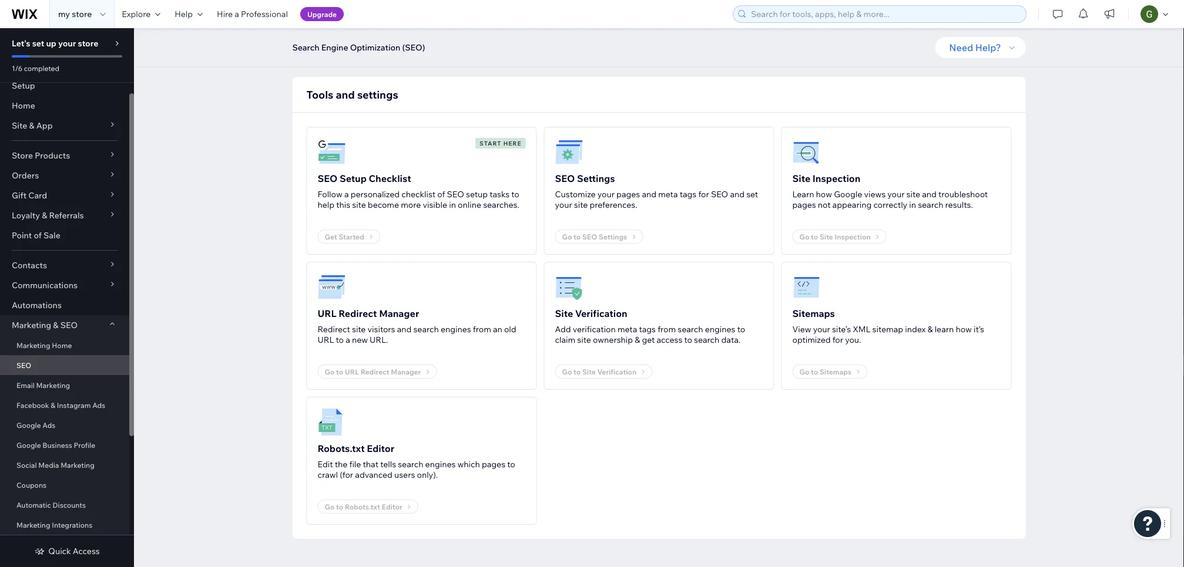 Task type: vqa. For each thing, say whether or not it's contained in the screenshot.


Task type: locate. For each thing, give the bounding box(es) containing it.
site up new
[[352, 324, 366, 335]]

site inside url redirect manager redirect site visitors and search engines from an old url to a new url.
[[352, 324, 366, 335]]

1 vertical spatial home
[[52, 341, 72, 350]]

in left online
[[449, 200, 456, 210]]

1 vertical spatial ads
[[43, 421, 55, 430]]

profile
[[74, 441, 95, 450]]

redirect
[[339, 308, 377, 320], [318, 324, 350, 335]]

google
[[834, 189, 862, 200], [16, 421, 41, 430], [16, 441, 41, 450]]

site verification heading
[[555, 307, 628, 321]]

for inside seo settings customize your pages and meta tags for seo and set your site preferences.
[[699, 189, 709, 200]]

0 vertical spatial for
[[699, 189, 709, 200]]

setup inside sidebar element
[[12, 81, 35, 91]]

1 horizontal spatial from
[[658, 324, 676, 335]]

& inside loyalty & referrals dropdown button
[[42, 210, 47, 221]]

setup up personalized
[[340, 173, 367, 185]]

&
[[29, 121, 34, 131], [42, 210, 47, 221], [53, 320, 59, 331], [928, 324, 933, 335], [635, 335, 640, 345], [51, 401, 55, 410]]

site inside site verification add verification meta tags from search engines to claim site ownership & get access to search data.
[[555, 308, 573, 320]]

site's
[[832, 324, 851, 335]]

engines inside site verification add verification meta tags from search engines to claim site ownership & get access to search data.
[[705, 324, 736, 335]]

marketing up "facebook & instagram ads"
[[36, 381, 70, 390]]

1 horizontal spatial meta
[[658, 189, 678, 200]]

seo inside dropdown button
[[60, 320, 78, 331]]

edit
[[318, 460, 333, 470]]

set inside seo settings customize your pages and meta tags for seo and set your site preferences.
[[747, 189, 758, 200]]

2 url from the top
[[318, 335, 334, 345]]

google down facebook
[[16, 421, 41, 430]]

file
[[349, 460, 361, 470]]

meta
[[658, 189, 678, 200], [618, 324, 637, 335]]

engines left an
[[441, 324, 471, 335]]

troubleshoot
[[939, 189, 988, 200]]

how up not
[[816, 189, 832, 200]]

0 vertical spatial tags
[[680, 189, 697, 200]]

sitemaps heading
[[793, 307, 835, 321]]

to inside seo setup checklist follow a personalized checklist of seo setup tasks to help this site become more visible in online searches.
[[512, 189, 519, 200]]

how inside sitemaps view your site's xml sitemap index & learn how it's optimized for you.
[[956, 324, 972, 335]]

0 vertical spatial redirect
[[339, 308, 377, 320]]

help
[[318, 200, 335, 210]]

of inside seo setup checklist follow a personalized checklist of seo setup tasks to help this site become more visible in online searches.
[[438, 189, 445, 200]]

0 vertical spatial meta
[[658, 189, 678, 200]]

gift card button
[[0, 186, 129, 206]]

to right "which"
[[507, 460, 515, 470]]

set inside sidebar element
[[32, 38, 44, 48]]

in inside seo setup checklist follow a personalized checklist of seo setup tasks to help this site become more visible in online searches.
[[449, 200, 456, 210]]

& inside the facebook & instagram ads link
[[51, 401, 55, 410]]

marketing & seo button
[[0, 316, 129, 336]]

0 horizontal spatial in
[[449, 200, 456, 210]]

manager
[[379, 308, 419, 320]]

search for site verification
[[678, 324, 703, 335]]

search down manager
[[413, 324, 439, 335]]

0 horizontal spatial from
[[473, 324, 491, 335]]

0 horizontal spatial how
[[816, 189, 832, 200]]

1 from from the left
[[473, 324, 491, 335]]

url redirect manager heading
[[318, 307, 419, 321]]

1 horizontal spatial set
[[747, 189, 758, 200]]

views
[[864, 189, 886, 200]]

redirect up new
[[339, 308, 377, 320]]

of up visible
[[438, 189, 445, 200]]

site down customize
[[574, 200, 588, 210]]

2 vertical spatial site
[[555, 308, 573, 320]]

0 horizontal spatial pages
[[482, 460, 506, 470]]

2 in from the left
[[910, 200, 916, 210]]

2 vertical spatial a
[[346, 335, 350, 345]]

your right up
[[58, 38, 76, 48]]

1 vertical spatial pages
[[793, 200, 816, 210]]

1 horizontal spatial in
[[910, 200, 916, 210]]

for
[[699, 189, 709, 200], [833, 335, 844, 345]]

a
[[235, 9, 239, 19], [344, 189, 349, 200], [346, 335, 350, 345]]

pages up preferences.
[[617, 189, 640, 200]]

meta inside seo settings customize your pages and meta tags for seo and set your site preferences.
[[658, 189, 678, 200]]

your up "correctly"
[[888, 189, 905, 200]]

0 vertical spatial pages
[[617, 189, 640, 200]]

google up social
[[16, 441, 41, 450]]

0 vertical spatial a
[[235, 9, 239, 19]]

0 vertical spatial ads
[[92, 401, 105, 410]]

your up optimized
[[813, 324, 830, 335]]

seo
[[318, 173, 338, 185], [555, 173, 575, 185], [447, 189, 464, 200], [711, 189, 728, 200], [60, 320, 78, 331], [16, 361, 31, 370]]

setup
[[12, 81, 35, 91], [340, 173, 367, 185]]

marketing & seo
[[12, 320, 78, 331]]

pages inside the site inspection learn how google views your site and troubleshoot pages not appearing correctly in search results.
[[793, 200, 816, 210]]

url
[[318, 308, 337, 320], [318, 335, 334, 345]]

& for loyalty & referrals
[[42, 210, 47, 221]]

& down automations link at the bottom left of the page
[[53, 320, 59, 331]]

1 vertical spatial url
[[318, 335, 334, 345]]

1 horizontal spatial ads
[[92, 401, 105, 410]]

engines for url redirect manager
[[441, 324, 471, 335]]

from left an
[[473, 324, 491, 335]]

1 vertical spatial for
[[833, 335, 844, 345]]

checklist
[[402, 189, 436, 200]]

marketing inside dropdown button
[[12, 320, 51, 331]]

0 horizontal spatial site
[[12, 121, 27, 131]]

pages down learn
[[793, 200, 816, 210]]

search inside robots.txt editor edit the file that tells search engines which pages to crawl (for advanced users only).
[[398, 460, 424, 470]]

& left app
[[29, 121, 34, 131]]

0 vertical spatial url
[[318, 308, 337, 320]]

to inside url redirect manager redirect site visitors and search engines from an old url to a new url.
[[336, 335, 344, 345]]

home up site & app on the left of page
[[12, 101, 35, 111]]

correctly
[[874, 200, 908, 210]]

engines up only).
[[425, 460, 456, 470]]

& for facebook & instagram ads
[[51, 401, 55, 410]]

communications button
[[0, 276, 129, 296]]

0 horizontal spatial set
[[32, 38, 44, 48]]

a up this
[[344, 189, 349, 200]]

0 vertical spatial of
[[438, 189, 445, 200]]

how left it's
[[956, 324, 972, 335]]

& left learn
[[928, 324, 933, 335]]

your down customize
[[555, 200, 572, 210]]

here
[[504, 140, 522, 147]]

engine
[[321, 42, 348, 53]]

setup inside seo setup checklist follow a personalized checklist of seo setup tasks to help this site become more visible in online searches.
[[340, 173, 367, 185]]

0 horizontal spatial meta
[[618, 324, 637, 335]]

1 vertical spatial setup
[[340, 173, 367, 185]]

1 vertical spatial site
[[793, 173, 811, 185]]

site & app button
[[0, 116, 129, 136]]

& right facebook
[[51, 401, 55, 410]]

robots.txt
[[318, 443, 365, 455]]

1 in from the left
[[449, 200, 456, 210]]

robots.txt editor edit the file that tells search engines which pages to crawl (for advanced users only).
[[318, 443, 515, 481]]

store down my store
[[78, 38, 98, 48]]

to
[[512, 189, 519, 200], [737, 324, 745, 335], [336, 335, 344, 345], [684, 335, 692, 345], [507, 460, 515, 470]]

to right tasks
[[512, 189, 519, 200]]

site down verification on the bottom of the page
[[577, 335, 591, 345]]

& inside marketing & seo dropdown button
[[53, 320, 59, 331]]

0 vertical spatial site
[[12, 121, 27, 131]]

more
[[401, 200, 421, 210]]

0 vertical spatial store
[[72, 9, 92, 19]]

optimization
[[350, 42, 401, 53]]

a right hire
[[235, 9, 239, 19]]

google up appearing
[[834, 189, 862, 200]]

pages inside robots.txt editor edit the file that tells search engines which pages to crawl (for advanced users only).
[[482, 460, 506, 470]]

settings
[[357, 88, 398, 101]]

1 vertical spatial a
[[344, 189, 349, 200]]

referrals
[[49, 210, 84, 221]]

of inside sidebar element
[[34, 230, 42, 241]]

marketing down marketing & seo
[[16, 341, 50, 350]]

1 vertical spatial how
[[956, 324, 972, 335]]

index
[[905, 324, 926, 335]]

0 horizontal spatial for
[[699, 189, 709, 200]]

1 vertical spatial tags
[[639, 324, 656, 335]]

site left app
[[12, 121, 27, 131]]

1 vertical spatial redirect
[[318, 324, 350, 335]]

1 horizontal spatial of
[[438, 189, 445, 200]]

marketing for integrations
[[16, 521, 50, 530]]

0 vertical spatial home
[[12, 101, 35, 111]]

2 vertical spatial pages
[[482, 460, 506, 470]]

url redirect manager redirect site visitors and search engines from an old url to a new url.
[[318, 308, 516, 345]]

ads up google business profile
[[43, 421, 55, 430]]

follow
[[318, 189, 343, 200]]

a left new
[[346, 335, 350, 345]]

google business profile link
[[0, 436, 129, 456]]

to left new
[[336, 335, 344, 345]]

site right this
[[352, 200, 366, 210]]

Search for tools, apps, help & more... field
[[748, 6, 1023, 22]]

1 vertical spatial set
[[747, 189, 758, 200]]

& left get
[[635, 335, 640, 345]]

appearing
[[833, 200, 872, 210]]

settings
[[577, 173, 615, 185]]

home down marketing & seo dropdown button
[[52, 341, 72, 350]]

site for &
[[12, 121, 27, 131]]

0 horizontal spatial of
[[34, 230, 42, 241]]

& inside site & app dropdown button
[[29, 121, 34, 131]]

search inside the site inspection learn how google views your site and troubleshoot pages not appearing correctly in search results.
[[918, 200, 944, 210]]

personalized
[[351, 189, 400, 200]]

coupons
[[16, 481, 46, 490]]

in inside the site inspection learn how google views your site and troubleshoot pages not appearing correctly in search results.
[[910, 200, 916, 210]]

from up access
[[658, 324, 676, 335]]

my
[[58, 9, 70, 19]]

2 from from the left
[[658, 324, 676, 335]]

crawl
[[318, 470, 338, 481]]

search engine optimization (seo) button
[[287, 39, 431, 56]]

0 vertical spatial how
[[816, 189, 832, 200]]

site up add
[[555, 308, 573, 320]]

home
[[12, 101, 35, 111], [52, 341, 72, 350]]

0 horizontal spatial setup
[[12, 81, 35, 91]]

set left learn
[[747, 189, 758, 200]]

0 vertical spatial set
[[32, 38, 44, 48]]

0 horizontal spatial ads
[[43, 421, 55, 430]]

site inside the site inspection learn how google views your site and troubleshoot pages not appearing correctly in search results.
[[793, 173, 811, 185]]

1 horizontal spatial pages
[[617, 189, 640, 200]]

2 vertical spatial google
[[16, 441, 41, 450]]

search left results.
[[918, 200, 944, 210]]

site up learn
[[793, 173, 811, 185]]

social media marketing
[[16, 461, 94, 470]]

loyalty
[[12, 210, 40, 221]]

store products
[[12, 150, 70, 161]]

loyalty & referrals
[[12, 210, 84, 221]]

tags inside seo settings customize your pages and meta tags for seo and set your site preferences.
[[680, 189, 697, 200]]

site inside site & app dropdown button
[[12, 121, 27, 131]]

engines inside url redirect manager redirect site visitors and search engines from an old url to a new url.
[[441, 324, 471, 335]]

set left up
[[32, 38, 44, 48]]

1 vertical spatial store
[[78, 38, 98, 48]]

1 vertical spatial of
[[34, 230, 42, 241]]

search up users
[[398, 460, 424, 470]]

site & app
[[12, 121, 53, 131]]

help?
[[976, 42, 1001, 53]]

results.
[[946, 200, 973, 210]]

site up "correctly"
[[907, 189, 921, 200]]

optimized
[[793, 335, 831, 345]]

home link
[[0, 96, 129, 116]]

verification
[[575, 308, 628, 320]]

search
[[918, 200, 944, 210], [413, 324, 439, 335], [678, 324, 703, 335], [694, 335, 720, 345], [398, 460, 424, 470]]

0 horizontal spatial tags
[[639, 324, 656, 335]]

1 horizontal spatial for
[[833, 335, 844, 345]]

1 horizontal spatial how
[[956, 324, 972, 335]]

setup down 1/6
[[12, 81, 35, 91]]

site inside the site inspection learn how google views your site and troubleshoot pages not appearing correctly in search results.
[[907, 189, 921, 200]]

marketing home
[[16, 341, 72, 350]]

marketing down automations
[[12, 320, 51, 331]]

1 vertical spatial google
[[16, 421, 41, 430]]

marketing down automatic
[[16, 521, 50, 530]]

search inside url redirect manager redirect site visitors and search engines from an old url to a new url.
[[413, 324, 439, 335]]

0 vertical spatial google
[[834, 189, 862, 200]]

1 horizontal spatial site
[[555, 308, 573, 320]]

advanced
[[355, 470, 393, 481]]

engines inside robots.txt editor edit the file that tells search engines which pages to crawl (for advanced users only).
[[425, 460, 456, 470]]

only).
[[417, 470, 438, 481]]

site
[[12, 121, 27, 131], [793, 173, 811, 185], [555, 308, 573, 320]]

& inside site verification add verification meta tags from search engines to claim site ownership & get access to search data.
[[635, 335, 640, 345]]

1 horizontal spatial setup
[[340, 173, 367, 185]]

1 vertical spatial meta
[[618, 324, 637, 335]]

1/6
[[12, 64, 22, 73]]

search for url redirect manager
[[413, 324, 439, 335]]

marketing
[[12, 320, 51, 331], [16, 341, 50, 350], [36, 381, 70, 390], [61, 461, 94, 470], [16, 521, 50, 530]]

site for inspection
[[793, 173, 811, 185]]

& for site & app
[[29, 121, 34, 131]]

store inside sidebar element
[[78, 38, 98, 48]]

need help?
[[950, 42, 1001, 53]]

store right my
[[72, 9, 92, 19]]

checklist
[[369, 173, 411, 185]]

automatic discounts link
[[0, 496, 129, 516]]

meta inside site verification add verification meta tags from search engines to claim site ownership & get access to search data.
[[618, 324, 637, 335]]

engines up data. at the bottom of page
[[705, 324, 736, 335]]

1 horizontal spatial tags
[[680, 189, 697, 200]]

ads right "instagram"
[[92, 401, 105, 410]]

2 horizontal spatial pages
[[793, 200, 816, 210]]

pages right "which"
[[482, 460, 506, 470]]

0 vertical spatial setup
[[12, 81, 35, 91]]

& for marketing & seo
[[53, 320, 59, 331]]

google ads
[[16, 421, 55, 430]]

of left sale
[[34, 230, 42, 241]]

marketing down profile
[[61, 461, 94, 470]]

to inside robots.txt editor edit the file that tells search engines which pages to crawl (for advanced users only).
[[507, 460, 515, 470]]

1 horizontal spatial home
[[52, 341, 72, 350]]

that
[[363, 460, 379, 470]]

for inside sitemaps view your site's xml sitemap index & learn how it's optimized for you.
[[833, 335, 844, 345]]

search up access
[[678, 324, 703, 335]]

hire a professional
[[217, 9, 288, 19]]

sidebar element
[[0, 28, 134, 568]]

your up preferences.
[[598, 189, 615, 200]]

redirect down url redirect manager heading
[[318, 324, 350, 335]]

0 horizontal spatial home
[[12, 101, 35, 111]]

a inside url redirect manager redirect site visitors and search engines from an old url to a new url.
[[346, 335, 350, 345]]

data.
[[722, 335, 741, 345]]

marketing home link
[[0, 336, 129, 356]]

2 horizontal spatial site
[[793, 173, 811, 185]]

instagram
[[57, 401, 91, 410]]

of
[[438, 189, 445, 200], [34, 230, 42, 241]]

& right loyalty
[[42, 210, 47, 221]]

pages for robots.txt editor
[[482, 460, 506, 470]]

up
[[46, 38, 56, 48]]

google for google business profile
[[16, 441, 41, 450]]

site for verification
[[555, 308, 573, 320]]

in right "correctly"
[[910, 200, 916, 210]]



Task type: describe. For each thing, give the bounding box(es) containing it.
email marketing
[[16, 381, 70, 390]]

automatic
[[16, 501, 51, 510]]

1/6 completed
[[12, 64, 59, 73]]

site inside seo setup checklist follow a personalized checklist of seo setup tasks to help this site become more visible in online searches.
[[352, 200, 366, 210]]

preferences.
[[590, 200, 638, 210]]

setup link
[[0, 76, 129, 96]]

1 url from the top
[[318, 308, 337, 320]]

sitemaps view your site's xml sitemap index & learn how it's optimized for you.
[[793, 308, 985, 345]]

xml
[[853, 324, 871, 335]]

my store
[[58, 9, 92, 19]]

seo link
[[0, 356, 129, 376]]

automations link
[[0, 296, 129, 316]]

pages inside seo settings customize your pages and meta tags for seo and set your site preferences.
[[617, 189, 640, 200]]

a inside seo setup checklist follow a personalized checklist of seo setup tasks to help this site become more visible in online searches.
[[344, 189, 349, 200]]

completed
[[24, 64, 59, 73]]

discounts
[[53, 501, 86, 510]]

how inside the site inspection learn how google views your site and troubleshoot pages not appearing correctly in search results.
[[816, 189, 832, 200]]

point of sale link
[[0, 226, 129, 246]]

facebook
[[16, 401, 49, 410]]

engines for robots.txt editor
[[425, 460, 456, 470]]

from inside url redirect manager redirect site visitors and search engines from an old url to a new url.
[[473, 324, 491, 335]]

search for robots.txt editor
[[398, 460, 424, 470]]

search left data. at the bottom of page
[[694, 335, 720, 345]]

need
[[950, 42, 974, 53]]

inspection
[[813, 173, 861, 185]]

and inside the site inspection learn how google views your site and troubleshoot pages not appearing correctly in search results.
[[922, 189, 937, 200]]

products
[[35, 150, 70, 161]]

your inside sidebar element
[[58, 38, 76, 48]]

upgrade
[[307, 10, 337, 19]]

contacts button
[[0, 256, 129, 276]]

need help? button
[[935, 37, 1026, 58]]

from inside site verification add verification meta tags from search engines to claim site ownership & get access to search data.
[[658, 324, 676, 335]]

ownership
[[593, 335, 633, 345]]

start here
[[480, 140, 522, 147]]

integrations
[[52, 521, 92, 530]]

site inspection heading
[[793, 172, 861, 186]]

engines for site verification
[[705, 324, 736, 335]]

customize
[[555, 189, 596, 200]]

learn
[[793, 189, 814, 200]]

let's
[[12, 38, 30, 48]]

media
[[38, 461, 59, 470]]

editor
[[367, 443, 394, 455]]

sitemaps
[[793, 308, 835, 320]]

business
[[43, 441, 72, 450]]

pages for site inspection
[[793, 200, 816, 210]]

verification
[[573, 324, 616, 335]]

marketing for &
[[12, 320, 51, 331]]

(for
[[340, 470, 353, 481]]

to up data. at the bottom of page
[[737, 324, 745, 335]]

orders
[[12, 170, 39, 181]]

store
[[12, 150, 33, 161]]

to right access
[[684, 335, 692, 345]]

help button
[[168, 0, 210, 28]]

get
[[642, 335, 655, 345]]

it's
[[974, 324, 985, 335]]

and inside url redirect manager redirect site visitors and search engines from an old url to a new url.
[[397, 324, 412, 335]]

access
[[657, 335, 683, 345]]

quick
[[48, 547, 71, 557]]

app
[[36, 121, 53, 131]]

robots.txt editor heading
[[318, 442, 394, 456]]

url.
[[370, 335, 388, 345]]

google ads link
[[0, 416, 129, 436]]

your inside the site inspection learn how google views your site and troubleshoot pages not appearing correctly in search results.
[[888, 189, 905, 200]]

this
[[336, 200, 350, 210]]

setup
[[466, 189, 488, 200]]

google inside the site inspection learn how google views your site and troubleshoot pages not appearing correctly in search results.
[[834, 189, 862, 200]]

site inside site verification add verification meta tags from search engines to claim site ownership & get access to search data.
[[577, 335, 591, 345]]

marketing integrations link
[[0, 516, 129, 535]]

which
[[458, 460, 480, 470]]

site inside seo settings customize your pages and meta tags for seo and set your site preferences.
[[574, 200, 588, 210]]

professional
[[241, 9, 288, 19]]

tags inside site verification add verification meta tags from search engines to claim site ownership & get access to search data.
[[639, 324, 656, 335]]

facebook & instagram ads
[[16, 401, 105, 410]]

email
[[16, 381, 35, 390]]

search
[[292, 42, 320, 53]]

view
[[793, 324, 811, 335]]

searches.
[[483, 200, 519, 210]]

learn
[[935, 324, 954, 335]]

seo setup checklist heading
[[318, 172, 411, 186]]

site verification add verification meta tags from search engines to claim site ownership & get access to search data.
[[555, 308, 745, 345]]

communications
[[12, 280, 78, 291]]

hire a professional link
[[210, 0, 295, 28]]

seo settings heading
[[555, 172, 615, 186]]

users
[[394, 470, 415, 481]]

tells
[[380, 460, 396, 470]]

google for google ads
[[16, 421, 41, 430]]

facebook & instagram ads link
[[0, 396, 129, 416]]

upgrade button
[[300, 7, 344, 21]]

card
[[28, 190, 47, 201]]

marketing for home
[[16, 341, 50, 350]]

visitors
[[368, 324, 395, 335]]

coupons link
[[0, 476, 129, 496]]

old
[[504, 324, 516, 335]]

your inside sitemaps view your site's xml sitemap index & learn how it's optimized for you.
[[813, 324, 830, 335]]

gift
[[12, 190, 27, 201]]

loyalty & referrals button
[[0, 206, 129, 226]]

& inside sitemaps view your site's xml sitemap index & learn how it's optimized for you.
[[928, 324, 933, 335]]

tasks
[[490, 189, 510, 200]]

online
[[458, 200, 481, 210]]

become
[[368, 200, 399, 210]]

social media marketing link
[[0, 456, 129, 476]]



